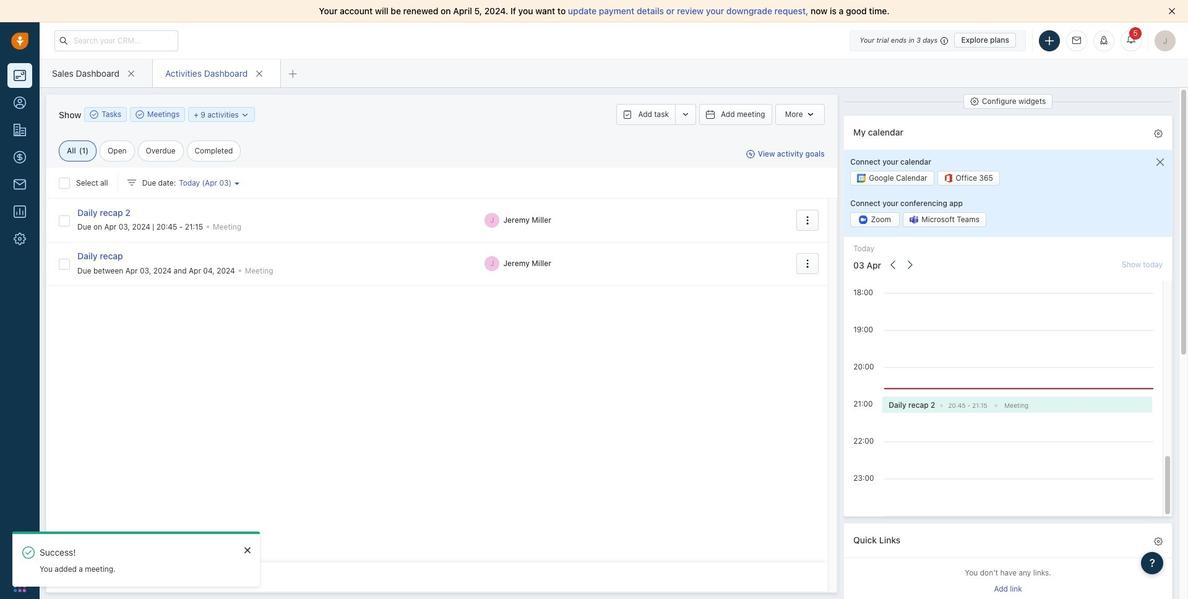 Task type: locate. For each thing, give the bounding box(es) containing it.
freshworks switcher image
[[14, 580, 26, 592]]

send email image
[[1073, 37, 1082, 45]]

phone image
[[14, 552, 26, 565]]

down image
[[241, 111, 250, 119]]



Task type: describe. For each thing, give the bounding box(es) containing it.
what's new image
[[1100, 36, 1109, 44]]

phone element
[[7, 546, 32, 571]]

Search your CRM... text field
[[54, 30, 178, 51]]

close image
[[245, 547, 251, 554]]

close image
[[1169, 7, 1176, 15]]



Task type: vqa. For each thing, say whether or not it's contained in the screenshot.
"Group"
no



